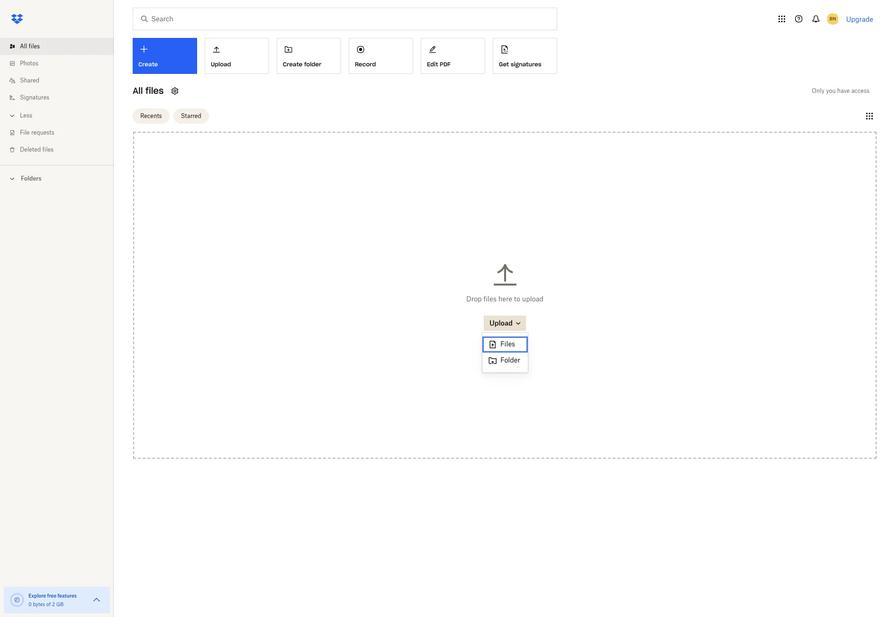 Task type: locate. For each thing, give the bounding box(es) containing it.
all files
[[20, 43, 40, 50], [133, 85, 164, 96]]

less image
[[8, 111, 17, 120]]

bytes
[[33, 601, 45, 607]]

recents button
[[133, 108, 169, 123]]

shared
[[20, 77, 39, 84]]

create folder button
[[277, 38, 341, 74]]

files inside list item
[[29, 43, 40, 50]]

folder
[[500, 356, 520, 364]]

upgrade link
[[846, 15, 873, 23]]

files left here
[[484, 295, 497, 303]]

photos link
[[8, 55, 114, 72]]

features
[[58, 593, 77, 599]]

signatures
[[511, 61, 542, 68]]

deleted
[[20, 146, 41, 153]]

all
[[20, 43, 27, 50], [133, 85, 143, 96]]

all inside all files link
[[20, 43, 27, 50]]

recents
[[140, 112, 162, 119]]

list
[[0, 32, 114, 165]]

files up photos
[[29, 43, 40, 50]]

drop
[[466, 295, 482, 303]]

upload
[[522, 295, 544, 303]]

all up recents
[[133, 85, 143, 96]]

0 vertical spatial all
[[20, 43, 27, 50]]

0
[[28, 601, 32, 607]]

starred button
[[173, 108, 209, 123]]

you
[[826, 87, 836, 94]]

files up recents
[[145, 85, 164, 96]]

record
[[355, 61, 376, 68]]

files
[[500, 340, 515, 348]]

signatures
[[20, 94, 49, 101]]

file
[[20, 129, 30, 136]]

all files list item
[[0, 38, 114, 55]]

here
[[498, 295, 512, 303]]

0 horizontal spatial all
[[20, 43, 27, 50]]

less
[[20, 112, 32, 119]]

all up photos
[[20, 43, 27, 50]]

deleted files link
[[8, 141, 114, 158]]

gb
[[56, 601, 64, 607]]

all files up recents
[[133, 85, 164, 96]]

signatures link
[[8, 89, 114, 106]]

upload button
[[484, 316, 526, 331]]

list containing all files
[[0, 32, 114, 165]]

files right deleted
[[42, 146, 54, 153]]

dropbox image
[[8, 9, 27, 28]]

2
[[52, 601, 55, 607]]

free
[[47, 593, 56, 599]]

access
[[851, 87, 870, 94]]

0 horizontal spatial all files
[[20, 43, 40, 50]]

all files link
[[8, 38, 114, 55]]

1 vertical spatial all
[[133, 85, 143, 96]]

quota usage element
[[9, 592, 25, 608]]

files
[[29, 43, 40, 50], [145, 85, 164, 96], [42, 146, 54, 153], [484, 295, 497, 303]]

all files up photos
[[20, 43, 40, 50]]

pdf
[[440, 61, 451, 68]]

1 vertical spatial all files
[[133, 85, 164, 96]]

0 vertical spatial all files
[[20, 43, 40, 50]]

explore free features 0 bytes of 2 gb
[[28, 593, 77, 607]]

requests
[[31, 129, 54, 136]]



Task type: vqa. For each thing, say whether or not it's contained in the screenshot.
• within the 08-Green_Blue_LM-4K PNG • dev-build (1)
no



Task type: describe. For each thing, give the bounding box(es) containing it.
create
[[283, 61, 302, 68]]

edit pdf button
[[421, 38, 485, 74]]

get signatures
[[499, 61, 542, 68]]

get signatures button
[[493, 38, 557, 74]]

folders button
[[0, 171, 114, 185]]

1 horizontal spatial all files
[[133, 85, 164, 96]]

have
[[837, 87, 850, 94]]

upload
[[490, 319, 513, 327]]

get
[[499, 61, 509, 68]]

only you have access
[[812, 87, 870, 94]]

shared link
[[8, 72, 114, 89]]

folder
[[304, 61, 321, 68]]

only
[[812, 87, 825, 94]]

1 horizontal spatial all
[[133, 85, 143, 96]]

edit
[[427, 61, 438, 68]]

of
[[46, 601, 51, 607]]

folders
[[21, 175, 41, 182]]

upgrade
[[846, 15, 873, 23]]

file requests link
[[8, 124, 114, 141]]

photos
[[20, 60, 38, 67]]

record button
[[349, 38, 413, 74]]

edit pdf
[[427, 61, 451, 68]]

deleted files
[[20, 146, 54, 153]]

drop files here to upload
[[466, 295, 544, 303]]

starred
[[181, 112, 201, 119]]

all files inside all files link
[[20, 43, 40, 50]]

to
[[514, 295, 520, 303]]

create folder
[[283, 61, 321, 68]]

file requests
[[20, 129, 54, 136]]

explore
[[28, 593, 46, 599]]



